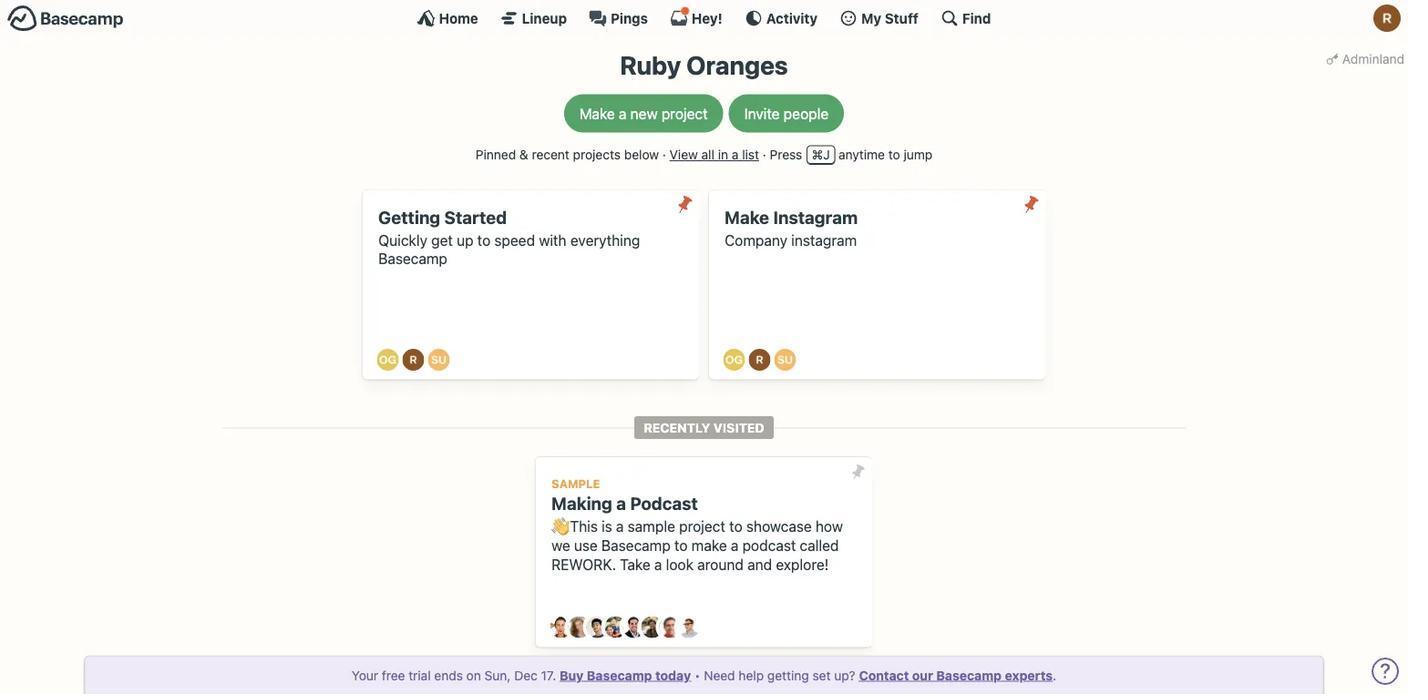 Task type: locate. For each thing, give the bounding box(es) containing it.
0 vertical spatial make
[[580, 105, 615, 122]]

•
[[695, 668, 701, 683]]

jennifer young image
[[605, 617, 627, 639]]

to right up
[[477, 231, 491, 249]]

sample
[[628, 518, 675, 535]]

make up company
[[725, 207, 769, 228]]

· right list
[[763, 147, 766, 162]]

below
[[624, 147, 659, 162]]

make
[[580, 105, 615, 122], [725, 207, 769, 228]]

orlando gary image left sunny upside icon
[[723, 349, 745, 371]]

annie bryan image
[[550, 617, 572, 639]]

make for instagram
[[725, 207, 769, 228]]

2 orlando gary image from the left
[[723, 349, 745, 371]]

need
[[704, 668, 735, 683]]

help
[[739, 668, 764, 683]]

project right new on the top
[[662, 105, 708, 122]]

project inside sample making a podcast 👋 this is a sample project to showcase how we use basecamp to make a podcast called rework. take a look around and explore!
[[679, 518, 726, 535]]

make
[[692, 537, 727, 554]]

instagram
[[791, 231, 857, 249]]

view all in a list link
[[670, 147, 759, 162]]

a right in
[[732, 147, 739, 162]]

0 horizontal spatial ·
[[663, 147, 666, 162]]

orlando gary image
[[377, 349, 399, 371], [723, 349, 745, 371]]

recently visited
[[644, 420, 765, 435]]

1 horizontal spatial ·
[[763, 147, 766, 162]]

ruby image up adminland
[[1374, 5, 1401, 32]]

·
[[663, 147, 666, 162], [763, 147, 766, 162]]

make inside "make a new project" link
[[580, 105, 615, 122]]

sunny upside image
[[774, 349, 796, 371]]

basecamp inside sample making a podcast 👋 this is a sample project to showcase how we use basecamp to make a podcast called rework. take a look around and explore!
[[602, 537, 671, 554]]

company
[[725, 231, 788, 249]]

visited
[[714, 420, 765, 435]]

0 horizontal spatial orlando gary image
[[377, 349, 399, 371]]

1 horizontal spatial ruby image
[[1374, 5, 1401, 32]]

invite
[[745, 105, 780, 122]]

to
[[889, 147, 900, 162], [477, 231, 491, 249], [729, 518, 743, 535], [675, 537, 688, 554]]

all
[[702, 147, 715, 162]]

a left new on the top
[[619, 105, 627, 122]]

pings button
[[589, 9, 648, 27]]

1 orlando gary image from the left
[[377, 349, 399, 371]]

projects
[[573, 147, 621, 162]]

ruby oranges
[[620, 50, 788, 80]]

make instagram company instagram
[[725, 207, 858, 249]]

None submit
[[671, 190, 700, 219], [1017, 190, 1046, 219], [844, 458, 873, 487], [671, 190, 700, 219], [1017, 190, 1046, 219], [844, 458, 873, 487]]

making
[[552, 494, 613, 514]]

sunny upside image
[[428, 349, 450, 371]]

0 horizontal spatial make
[[580, 105, 615, 122]]

is
[[602, 518, 612, 535]]

hey! button
[[670, 6, 723, 27]]

basecamp up take
[[602, 537, 671, 554]]

a
[[619, 105, 627, 122], [732, 147, 739, 162], [616, 494, 626, 514], [616, 518, 624, 535], [731, 537, 739, 554], [654, 556, 662, 573]]

1 vertical spatial ruby image
[[749, 349, 771, 371]]

getting
[[378, 207, 440, 228]]

make inside make instagram company instagram
[[725, 207, 769, 228]]

· left view
[[663, 147, 666, 162]]

set
[[813, 668, 831, 683]]

your free trial ends on sun, dec 17. buy basecamp today • need help getting set up? contact our basecamp experts .
[[352, 668, 1057, 683]]

buy basecamp today link
[[560, 668, 691, 683]]

orlando gary image for getting started
[[377, 349, 399, 371]]

a right is at the bottom of page
[[616, 518, 624, 535]]

make up projects
[[580, 105, 615, 122]]

project
[[662, 105, 708, 122], [679, 518, 726, 535]]

look
[[666, 556, 694, 573]]

0 vertical spatial ruby image
[[1374, 5, 1401, 32]]

view
[[670, 147, 698, 162]]

main element
[[0, 0, 1408, 36]]

explore!
[[776, 556, 829, 573]]

1 horizontal spatial orlando gary image
[[723, 349, 745, 371]]

and
[[748, 556, 772, 573]]

invite people link
[[729, 94, 844, 133]]

basecamp down quickly
[[378, 250, 448, 268]]

👋
[[552, 518, 566, 535]]

⌘ j anytime to jump
[[812, 147, 933, 162]]

started
[[444, 207, 507, 228]]

to up look
[[675, 537, 688, 554]]

adminland link
[[1323, 46, 1408, 72]]

oranges
[[687, 50, 788, 80]]

ruby image left sunny upside icon
[[749, 349, 771, 371]]

1 horizontal spatial make
[[725, 207, 769, 228]]

0 horizontal spatial ruby image
[[749, 349, 771, 371]]

orlando gary image left ruby icon
[[377, 349, 399, 371]]

basecamp
[[378, 250, 448, 268], [602, 537, 671, 554], [587, 668, 652, 683], [937, 668, 1002, 683]]

project up the make
[[679, 518, 726, 535]]

1 vertical spatial project
[[679, 518, 726, 535]]

stuff
[[885, 10, 919, 26]]

list
[[742, 147, 759, 162]]

my
[[862, 10, 882, 26]]

a up around
[[731, 537, 739, 554]]

adminland
[[1343, 51, 1405, 66]]

lineup
[[522, 10, 567, 26]]

anytime
[[839, 147, 885, 162]]

a right making
[[616, 494, 626, 514]]

1 vertical spatial make
[[725, 207, 769, 228]]

ruby image
[[1374, 5, 1401, 32], [749, 349, 771, 371]]

in
[[718, 147, 728, 162]]

find
[[963, 10, 991, 26]]

rework.
[[552, 556, 616, 573]]

around
[[698, 556, 744, 573]]

make a new project
[[580, 105, 708, 122]]

buy
[[560, 668, 584, 683]]

victor cooper image
[[678, 617, 700, 639]]

home
[[439, 10, 478, 26]]



Task type: describe. For each thing, give the bounding box(es) containing it.
podcast
[[630, 494, 698, 514]]

up
[[457, 231, 474, 249]]

today
[[655, 668, 691, 683]]

basecamp right buy
[[587, 668, 652, 683]]

nicole katz image
[[641, 617, 663, 639]]

up?
[[834, 668, 856, 683]]

jump
[[904, 147, 933, 162]]

sample
[[552, 477, 600, 491]]

how
[[816, 518, 843, 535]]

ends
[[434, 668, 463, 683]]

to up podcast
[[729, 518, 743, 535]]

ruby image inside main element
[[1374, 5, 1401, 32]]

1 · from the left
[[663, 147, 666, 162]]

make a new project link
[[564, 94, 724, 133]]

&
[[520, 147, 529, 162]]

free
[[382, 668, 405, 683]]

experts
[[1005, 668, 1053, 683]]

sun,
[[485, 668, 511, 683]]

this
[[570, 518, 598, 535]]

make for a
[[580, 105, 615, 122]]

hey!
[[692, 10, 723, 26]]

take
[[620, 556, 651, 573]]

.
[[1053, 668, 1057, 683]]

dec
[[514, 668, 538, 683]]

speed
[[494, 231, 535, 249]]

called
[[800, 537, 839, 554]]

a left look
[[654, 556, 662, 573]]

sample making a podcast 👋 this is a sample project to showcase how we use basecamp to make a podcast called rework. take a look around and explore!
[[552, 477, 843, 573]]

switch accounts image
[[7, 5, 124, 33]]

trial
[[409, 668, 431, 683]]

activity
[[767, 10, 818, 26]]

recent
[[532, 147, 570, 162]]

podcast
[[743, 537, 796, 554]]

ruby
[[620, 50, 681, 80]]

basecamp inside getting started quickly get up to speed with everything basecamp
[[378, 250, 448, 268]]

your
[[352, 668, 378, 683]]

pinned & recent projects below · view all in a list
[[476, 147, 759, 162]]

quickly
[[378, 231, 427, 249]]

orlando gary image for make instagram
[[723, 349, 745, 371]]

find button
[[941, 9, 991, 27]]

⌘
[[812, 147, 823, 162]]

to left jump
[[889, 147, 900, 162]]

steve marsh image
[[660, 617, 681, 639]]

people
[[784, 105, 829, 122]]

activity link
[[745, 9, 818, 27]]

17.
[[541, 668, 556, 683]]

pings
[[611, 10, 648, 26]]

basecamp right our
[[937, 668, 1002, 683]]

showcase
[[747, 518, 812, 535]]

home link
[[417, 9, 478, 27]]

lineup link
[[500, 9, 567, 27]]

our
[[912, 668, 933, 683]]

pinned
[[476, 147, 516, 162]]

ruby image
[[402, 349, 424, 371]]

getting started quickly get up to speed with everything basecamp
[[378, 207, 640, 268]]

my stuff button
[[840, 9, 919, 27]]

press
[[770, 147, 803, 162]]

we
[[552, 537, 570, 554]]

instagram
[[773, 207, 858, 228]]

get
[[431, 231, 453, 249]]

on
[[466, 668, 481, 683]]

josh fiske image
[[623, 617, 645, 639]]

contact
[[859, 668, 909, 683]]

getting
[[768, 668, 809, 683]]

everything
[[571, 231, 640, 249]]

recently
[[644, 420, 711, 435]]

cheryl walters image
[[568, 617, 590, 639]]

contact our basecamp experts link
[[859, 668, 1053, 683]]

j
[[823, 147, 830, 162]]

· press
[[763, 147, 803, 162]]

with
[[539, 231, 567, 249]]

2 · from the left
[[763, 147, 766, 162]]

new
[[631, 105, 658, 122]]

invite people
[[745, 105, 829, 122]]

jared davis image
[[587, 617, 609, 639]]

to inside getting started quickly get up to speed with everything basecamp
[[477, 231, 491, 249]]

0 vertical spatial project
[[662, 105, 708, 122]]

my stuff
[[862, 10, 919, 26]]



Task type: vqa. For each thing, say whether or not it's contained in the screenshot.
the called
yes



